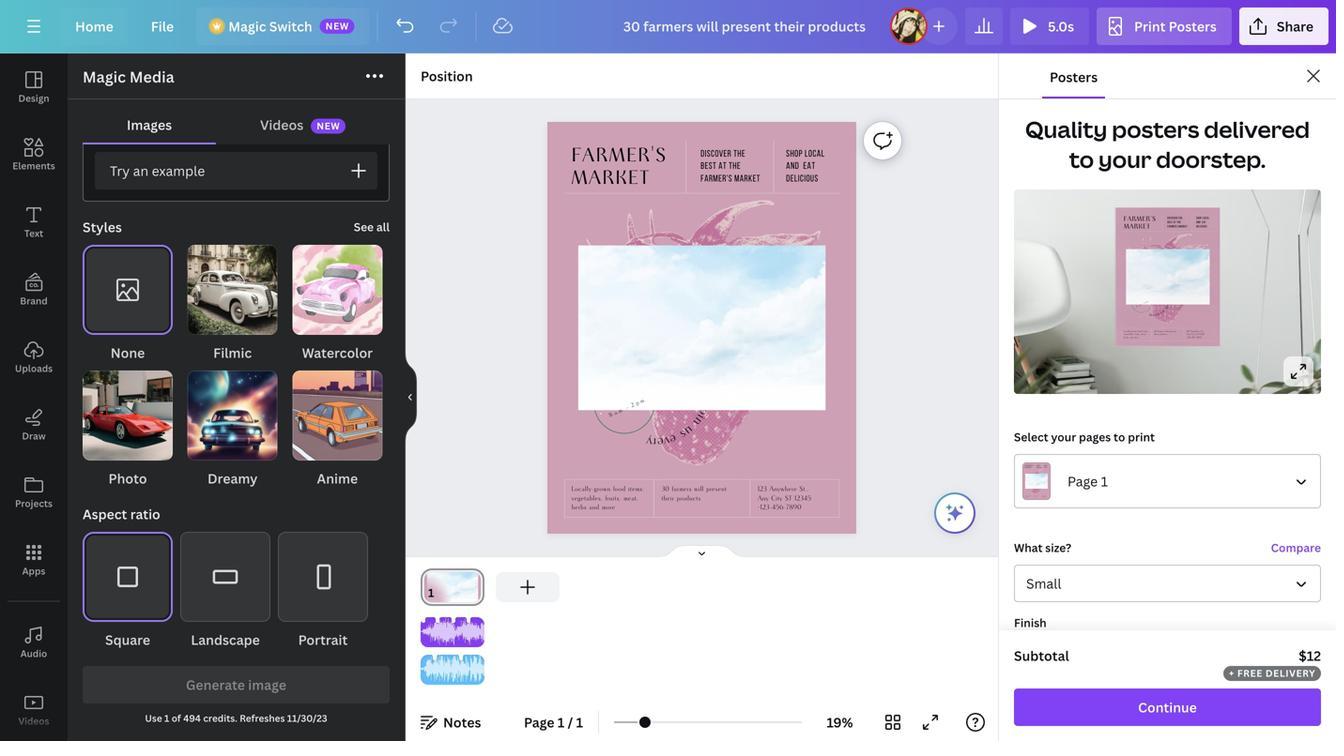 Task type: vqa. For each thing, say whether or not it's contained in the screenshot.
Grey minimalist business project presentation group
no



Task type: locate. For each thing, give the bounding box(es) containing it.
0 vertical spatial st
[[1196, 333, 1199, 336]]

and inside locally-grown food items: vegetables, fruits, meat, herbs and more
[[589, 504, 600, 512]]

locally- for locally-grown food items: vegetables, fruits, meat, herbs and more 30 farmers will present their products 123 anywhere st., any city st 12345 +123-456-7890 shop local and eat delicious
[[1124, 330, 1132, 333]]

0 horizontal spatial videos
[[18, 716, 49, 728]]

best down doorstep.
[[1168, 221, 1173, 224]]

see all
[[354, 219, 390, 235]]

0 vertical spatial local
[[805, 150, 825, 159]]

e left u
[[667, 431, 679, 449]]

to
[[1070, 144, 1094, 175], [1114, 430, 1126, 445]]

page 1 button
[[1014, 455, 1321, 509]]

30 inside locally-grown food items: vegetables, fruits, meat, herbs and more 30 farmers will present their products 123 anywhere st., any city st 12345 +123-456-7890 shop local and eat delicious
[[1155, 330, 1157, 333]]

1 vertical spatial shop
[[1197, 217, 1202, 220]]

1 horizontal spatial items:
[[1143, 330, 1149, 333]]

magic left media
[[83, 67, 126, 87]]

posters
[[1169, 17, 1217, 35], [1050, 68, 1098, 86]]

items: inside locally-grown food items: vegetables, fruits, meat, herbs and more
[[628, 486, 645, 494]]

+123-
[[1187, 337, 1192, 339], [758, 504, 772, 512]]

hide pages image
[[657, 545, 747, 560]]

what size?
[[1014, 540, 1072, 556]]

at
[[719, 162, 727, 172], [1174, 221, 1177, 224]]

1 vertical spatial trimming position slider
[[421, 656, 485, 686]]

page inside page 1 dropdown button
[[1068, 473, 1098, 491]]

0 horizontal spatial your
[[1051, 430, 1077, 445]]

19% button
[[810, 708, 871, 738]]

1 left /
[[558, 714, 565, 732]]

farmers inside locally-grown food items: vegetables, fruits, meat, herbs and more 30 farmers will present their products 123 anywhere st., any city st 12345 +123-456-7890 shop local and eat delicious
[[1158, 330, 1165, 333]]

posters inside button
[[1050, 68, 1098, 86]]

posters inside dropdown button
[[1169, 17, 1217, 35]]

1 horizontal spatial present
[[1170, 330, 1177, 333]]

more
[[1134, 337, 1139, 339], [602, 504, 615, 512]]

delicious down shop local and
[[786, 175, 819, 184]]

portrait group
[[278, 533, 368, 651]]

8 a.m. — 2 p.m. for posters
[[1136, 300, 1150, 308]]

1 vertical spatial a.m.
[[613, 406, 625, 417]]

posters button
[[1043, 54, 1106, 99]]

text button
[[0, 189, 68, 256]]

none
[[111, 344, 145, 362]]

0 vertical spatial city
[[1192, 333, 1195, 336]]

v
[[663, 432, 671, 451]]

posters down 5.0s
[[1050, 68, 1098, 86]]

locally- inside locally-grown food items: vegetables, fruits, meat, herbs and more 30 farmers will present their products 123 anywhere st., any city st 12345 +123-456-7890 shop local and eat delicious
[[1124, 330, 1132, 333]]

1 vertical spatial best
[[1168, 221, 1173, 224]]

fruits, inside locally-grown food items: vegetables, fruits, meat, herbs and more 30 farmers will present their products 123 anywhere st., any city st 12345 +123-456-7890 shop local and eat delicious
[[1136, 333, 1141, 336]]

locally- for locally-grown food items: vegetables, fruits, meat, herbs and more
[[572, 486, 594, 494]]

1 vertical spatial eat
[[1202, 221, 1207, 224]]

shop inside locally-grown food items: vegetables, fruits, meat, herbs and more 30 farmers will present their products 123 anywhere st., any city st 12345 +123-456-7890 shop local and eat delicious
[[1197, 217, 1202, 220]]

aspect ratio
[[83, 506, 160, 524]]

7890 inside 123 anywhere st., any city st 12345 +123-456-7890
[[786, 504, 802, 512]]

city inside locally-grown food items: vegetables, fruits, meat, herbs and more 30 farmers will present their products 123 anywhere st., any city st 12345 +123-456-7890 shop local and eat delicious
[[1192, 333, 1195, 336]]

hide image
[[405, 353, 417, 443]]

present
[[1170, 330, 1177, 333], [706, 486, 727, 494]]

farmer's market for position
[[572, 144, 667, 191]]

0 horizontal spatial 2
[[630, 402, 636, 410]]

0 horizontal spatial more
[[602, 504, 615, 512]]

size?
[[1046, 540, 1072, 556]]

1 vertical spatial locally-
[[572, 486, 594, 494]]

What size? button
[[1014, 565, 1321, 603]]

0 horizontal spatial locally-
[[572, 486, 594, 494]]

locally- inside locally-grown food items: vegetables, fruits, meat, herbs and more
[[572, 486, 594, 494]]

magic switch
[[228, 17, 312, 35]]

best left eat delicious
[[701, 162, 717, 172]]

compare button
[[1271, 540, 1321, 556]]

home link
[[60, 8, 128, 45]]

1 horizontal spatial products
[[1160, 333, 1168, 336]]

7890
[[1197, 337, 1202, 339], [786, 504, 802, 512]]

free
[[1238, 668, 1263, 680]]

1 vertical spatial discover
[[1168, 217, 1178, 220]]

0 vertical spatial page
[[1068, 473, 1098, 491]]

farmer's market for posters
[[1124, 215, 1156, 231]]

grown for locally-grown food items: vegetables, fruits, meat, herbs and more
[[594, 486, 611, 494]]

1 vertical spatial more
[[602, 504, 615, 512]]

magic left switch
[[228, 17, 266, 35]]

projects button
[[0, 459, 68, 527]]

herbs inside locally-grown food items: vegetables, fruits, meat, herbs and more
[[572, 504, 587, 512]]

0 vertical spatial 30
[[1155, 330, 1157, 333]]

0 horizontal spatial 8 a.m. — 2 p.m.
[[608, 397, 647, 420]]

to left posters
[[1070, 144, 1094, 175]]

trimming position slider down page title 'text box'
[[421, 618, 485, 648]]

food for locally-grown food items: vegetables, fruits, meat, herbs and more
[[613, 486, 626, 494]]

0 horizontal spatial to
[[1070, 144, 1094, 175]]

p.m. for posters
[[1145, 300, 1150, 304]]

trimming position slider for 1st the trimming, start edge slider from the top of the page
[[421, 618, 485, 648]]

+123- inside locally-grown food items: vegetables, fruits, meat, herbs and more 30 farmers will present their products 123 anywhere st., any city st 12345 +123-456-7890 shop local and eat delicious
[[1187, 337, 1192, 339]]

magic for magic switch
[[228, 17, 266, 35]]

trimming, start edge slider up notes button
[[421, 656, 434, 686]]

1 horizontal spatial +123-
[[1187, 337, 1192, 339]]

2 trimming position slider from the top
[[421, 656, 485, 686]]

meat, for locally-grown food items: vegetables, fruits, meat, herbs and more
[[624, 495, 639, 503]]

your left doorstep.
[[1099, 144, 1152, 175]]

trimming, end edge slider up notes in the bottom left of the page
[[471, 656, 485, 686]]

1 down pages
[[1101, 473, 1108, 491]]

1 vertical spatial vegetables,
[[572, 495, 603, 503]]

0 vertical spatial p.m.
[[1145, 300, 1150, 304]]

farmers
[[1158, 330, 1165, 333], [672, 486, 692, 494]]

0 vertical spatial fruits,
[[1136, 333, 1141, 336]]

7890 inside locally-grown food items: vegetables, fruits, meat, herbs and more 30 farmers will present their products 123 anywhere st., any city st 12345 +123-456-7890 shop local and eat delicious
[[1197, 337, 1202, 339]]

discover the best at the farmer's market left eat delicious
[[701, 150, 761, 184]]

— for posters
[[1142, 303, 1144, 306]]

your left pages
[[1051, 430, 1077, 445]]

best
[[701, 162, 717, 172], [1168, 221, 1173, 224]]

30
[[1155, 330, 1157, 333], [662, 486, 670, 494]]

trimming position slider
[[421, 618, 485, 648], [421, 656, 485, 686]]

more inside locally-grown food items: vegetables, fruits, meat, herbs and more 30 farmers will present their products 123 anywhere st., any city st 12345 +123-456-7890 shop local and eat delicious
[[1134, 337, 1139, 339]]

eat inside locally-grown food items: vegetables, fruits, meat, herbs and more 30 farmers will present their products 123 anywhere st., any city st 12345 +123-456-7890 shop local and eat delicious
[[1202, 221, 1207, 224]]

0 horizontal spatial herbs
[[572, 504, 587, 512]]

shop up eat delicious
[[786, 150, 803, 159]]

1 vertical spatial delicious
[[1197, 225, 1208, 229]]

and inside shop local and
[[786, 162, 799, 172]]

st inside locally-grown food items: vegetables, fruits, meat, herbs and more 30 farmers will present their products 123 anywhere st., any city st 12345 +123-456-7890 shop local and eat delicious
[[1196, 333, 1199, 336]]

0 horizontal spatial food
[[613, 486, 626, 494]]

herbs inside locally-grown food items: vegetables, fruits, meat, herbs and more 30 farmers will present their products 123 anywhere st., any city st 12345 +123-456-7890 shop local and eat delicious
[[1124, 337, 1129, 339]]

0 vertical spatial at
[[719, 162, 727, 172]]

0 horizontal spatial local
[[805, 150, 825, 159]]

0 vertical spatial farmers
[[1158, 330, 1165, 333]]

0 horizontal spatial farmers
[[672, 486, 692, 494]]

trimming, start edge slider
[[421, 618, 434, 648], [421, 656, 434, 686]]

items: inside locally-grown food items: vegetables, fruits, meat, herbs and more 30 farmers will present their products 123 anywhere st., any city st 12345 +123-456-7890 shop local and eat delicious
[[1143, 330, 1149, 333]]

grown inside locally-grown food items: vegetables, fruits, meat, herbs and more
[[594, 486, 611, 494]]

discover the best at the farmer's market down doorstep.
[[1168, 217, 1188, 229]]

1 vertical spatial 30
[[662, 486, 670, 494]]

local up eat delicious
[[805, 150, 825, 159]]

refreshes
[[240, 713, 285, 726]]

shop inside shop local and
[[786, 150, 803, 159]]

city
[[1192, 333, 1195, 336], [771, 495, 783, 503]]

herbs for locally-grown food items: vegetables, fruits, meat, herbs and more
[[572, 504, 587, 512]]

1 horizontal spatial farmer's market
[[1124, 215, 1156, 231]]

page left /
[[524, 714, 555, 732]]

discover left shop local and
[[701, 150, 732, 159]]

1 right /
[[576, 714, 583, 732]]

1 vertical spatial wednesday
[[605, 389, 644, 413]]

print posters
[[1135, 17, 1217, 35]]

1 horizontal spatial fruits,
[[1136, 333, 1141, 336]]

apps
[[22, 565, 45, 578]]

try an example
[[110, 162, 205, 180]]

1 horizontal spatial 8
[[1136, 305, 1139, 308]]

uploads
[[15, 363, 53, 375]]

0 vertical spatial videos
[[260, 116, 304, 134]]

meat, inside locally-grown food items: vegetables, fruits, meat, herbs and more 30 farmers will present their products 123 anywhere st., any city st 12345 +123-456-7890 shop local and eat delicious
[[1142, 333, 1147, 336]]

1 horizontal spatial 12345
[[1200, 333, 1205, 336]]

1 horizontal spatial 7890
[[1197, 337, 1202, 339]]

2 for position
[[630, 402, 636, 410]]

local inside shop local and
[[805, 150, 825, 159]]

1 vertical spatial 7890
[[786, 504, 802, 512]]

none group
[[83, 245, 173, 363]]

1 left of
[[164, 713, 169, 726]]

food inside locally-grown food items: vegetables, fruits, meat, herbs and more
[[613, 486, 626, 494]]

delicious
[[786, 175, 819, 184], [1197, 225, 1208, 229]]

vegetables, inside locally-grown food items: vegetables, fruits, meat, herbs and more
[[572, 495, 603, 503]]

1 horizontal spatial e
[[667, 431, 679, 449]]

page down select your pages to print
[[1068, 473, 1098, 491]]

0 vertical spatial products
[[1160, 333, 1168, 336]]

o
[[695, 405, 714, 419]]

8 for position
[[608, 412, 614, 420]]

page for page 1 / 1
[[524, 714, 555, 732]]

vegetables,
[[1124, 333, 1135, 336], [572, 495, 603, 503]]

a.m. for posters
[[1138, 304, 1142, 307]]

0 vertical spatial meat,
[[1142, 333, 1147, 336]]

present inside "30 farmers will present their products"
[[706, 486, 727, 494]]

trimming, end edge slider for 1st the trimming, start edge slider from the top of the page
[[471, 618, 485, 648]]

0 vertical spatial to
[[1070, 144, 1094, 175]]

trimming, start edge slider down 5.0s image
[[421, 618, 434, 648]]

videos up try an example button
[[260, 116, 304, 134]]

vegetables, inside locally-grown food items: vegetables, fruits, meat, herbs and more 30 farmers will present their products 123 anywhere st., any city st 12345 +123-456-7890 shop local and eat delicious
[[1124, 333, 1135, 336]]

1 vertical spatial food
[[613, 486, 626, 494]]

more inside locally-grown food items: vegetables, fruits, meat, herbs and more
[[602, 504, 615, 512]]

1 trimming, end edge slider from the top
[[471, 618, 485, 648]]

delicious down doorstep.
[[1197, 225, 1208, 229]]

0 horizontal spatial a.m.
[[613, 406, 625, 417]]

1 horizontal spatial posters
[[1169, 17, 1217, 35]]

e right y
[[657, 433, 664, 452]]

brand
[[20, 295, 48, 308]]

y
[[645, 433, 653, 452]]

1 for page 1 / 1
[[558, 714, 565, 732]]

best for posters
[[1168, 221, 1173, 224]]

items:
[[1143, 330, 1149, 333], [628, 486, 645, 494]]

1 horizontal spatial locally-
[[1124, 330, 1132, 333]]

magic for magic media
[[83, 67, 126, 87]]

8 a.m. — 2 p.m. for position
[[608, 397, 647, 420]]

herbs
[[1124, 337, 1129, 339], [572, 504, 587, 512]]

and
[[786, 162, 799, 172], [1197, 221, 1201, 224], [1130, 337, 1134, 339], [589, 504, 600, 512]]

delivery
[[1266, 668, 1316, 680]]

1 vertical spatial fruits,
[[605, 495, 621, 503]]

try
[[110, 162, 130, 180]]

0 vertical spatial 456-
[[1192, 337, 1197, 339]]

farmer's market
[[572, 144, 667, 191], [1124, 215, 1156, 231]]

1 vertical spatial 8 a.m. — 2 p.m.
[[608, 397, 647, 420]]

1 vertical spatial 123
[[758, 486, 767, 494]]

30 inside "30 farmers will present their products"
[[662, 486, 670, 494]]

discover the best at the farmer's market
[[701, 150, 761, 184], [1168, 217, 1188, 229]]

0 vertical spatial new
[[326, 20, 349, 32]]

videos inside button
[[18, 716, 49, 728]]

1 horizontal spatial food
[[1138, 330, 1142, 333]]

0 horizontal spatial st.,
[[800, 486, 809, 494]]

1 trimming position slider from the top
[[421, 618, 485, 648]]

1 vertical spatial p.m.
[[635, 397, 647, 408]]

1 horizontal spatial their
[[1155, 333, 1159, 336]]

1 vertical spatial meat,
[[624, 495, 639, 503]]

use 1 of 494 credits. refreshes 11/30/23
[[145, 713, 327, 726]]

apps button
[[0, 527, 68, 595]]

subtotal
[[1014, 648, 1070, 665]]

magic inside main menu bar
[[228, 17, 266, 35]]

1 vertical spatial —
[[624, 404, 631, 412]]

1 vertical spatial city
[[771, 495, 783, 503]]

anime group
[[292, 371, 383, 489]]

1 vertical spatial 12345
[[795, 495, 812, 503]]

1 horizontal spatial to
[[1114, 430, 1126, 445]]

shop down doorstep.
[[1197, 217, 1202, 220]]

0 horizontal spatial +123-
[[758, 504, 772, 512]]

their inside locally-grown food items: vegetables, fruits, meat, herbs and more 30 farmers will present their products 123 anywhere st., any city st 12345 +123-456-7890 shop local and eat delicious
[[1155, 333, 1159, 336]]

1 vertical spatial farmer's market
[[1124, 215, 1156, 231]]

1 vertical spatial 8
[[608, 412, 614, 420]]

1 inside dropdown button
[[1101, 473, 1108, 491]]

2 trimming, end edge slider from the top
[[471, 656, 485, 686]]

food inside locally-grown food items: vegetables, fruits, meat, herbs and more 30 farmers will present their products 123 anywhere st., any city st 12345 +123-456-7890 shop local and eat delicious
[[1138, 330, 1142, 333]]

456- inside locally-grown food items: vegetables, fruits, meat, herbs and more 30 farmers will present their products 123 anywhere st., any city st 12345 +123-456-7890 shop local and eat delicious
[[1192, 337, 1197, 339]]

+ free delivery
[[1229, 668, 1316, 680]]

elements
[[12, 160, 55, 172]]

0 horizontal spatial at
[[719, 162, 727, 172]]

discover for position
[[701, 150, 732, 159]]

1 horizontal spatial discover the best at the farmer's market
[[1168, 217, 1188, 229]]

all
[[377, 219, 390, 235]]

grown inside locally-grown food items: vegetables, fruits, meat, herbs and more 30 farmers will present their products 123 anywhere st., any city st 12345 +123-456-7890 shop local and eat delicious
[[1132, 330, 1137, 333]]

trimming position slider up notes button
[[421, 656, 485, 686]]

trimming, end edge slider down 5.0s image
[[471, 618, 485, 648]]

at down doorstep.
[[1174, 221, 1177, 224]]

1 vertical spatial any
[[758, 495, 769, 503]]

videos down "audio"
[[18, 716, 49, 728]]

st., inside 123 anywhere st., any city st 12345 +123-456-7890
[[800, 486, 809, 494]]

farmer's
[[572, 144, 667, 168], [701, 175, 733, 184], [1124, 215, 1156, 223], [1168, 225, 1178, 229]]

discover for posters
[[1168, 217, 1178, 220]]

locally-
[[1124, 330, 1132, 333], [572, 486, 594, 494]]

0 vertical spatial magic
[[228, 17, 266, 35]]

discover the best at the farmer's market for posters
[[1168, 217, 1188, 229]]

0 vertical spatial trimming, end edge slider
[[471, 618, 485, 648]]

8
[[1136, 305, 1139, 308], [608, 412, 614, 420]]

square group
[[83, 533, 173, 651]]

1 horizontal spatial city
[[1192, 333, 1195, 336]]

1 horizontal spatial your
[[1099, 144, 1152, 175]]

Include objects, colors, places... text field
[[84, 52, 389, 152]]

1 vertical spatial videos
[[18, 716, 49, 728]]

1 horizontal spatial herbs
[[1124, 337, 1129, 339]]

0 horizontal spatial e
[[657, 433, 664, 452]]

styles
[[83, 218, 122, 236]]

0 horizontal spatial products
[[677, 495, 701, 503]]

locally-grown food items: vegetables, fruits, meat, herbs and more
[[572, 486, 645, 512]]

0 horizontal spatial shop
[[786, 150, 803, 159]]

st
[[1196, 333, 1199, 336], [785, 495, 792, 503]]

herbs for locally-grown food items: vegetables, fruits, meat, herbs and more 30 farmers will present their products 123 anywhere st., any city st 12345 +123-456-7890 shop local and eat delicious
[[1124, 337, 1129, 339]]

0 horizontal spatial vegetables,
[[572, 495, 603, 503]]

st.,
[[1201, 330, 1204, 333], [800, 486, 809, 494]]

1 horizontal spatial local
[[1203, 217, 1210, 220]]

products
[[1160, 333, 1168, 336], [677, 495, 701, 503]]

1 vertical spatial 2
[[630, 402, 636, 410]]

page
[[1068, 473, 1098, 491], [524, 714, 555, 732]]

1 horizontal spatial meat,
[[1142, 333, 1147, 336]]

side panel tab list
[[0, 54, 68, 742]]

1 horizontal spatial eat
[[1202, 221, 1207, 224]]

local down doorstep.
[[1203, 217, 1210, 220]]

meat, inside locally-grown food items: vegetables, fruits, meat, herbs and more
[[624, 495, 639, 503]]

0 horizontal spatial 30
[[662, 486, 670, 494]]

to left print
[[1114, 430, 1126, 445]]

to inside quality posters delivered to your doorstep.
[[1070, 144, 1094, 175]]

0 horizontal spatial magic
[[83, 67, 126, 87]]

wednesday for posters
[[1135, 298, 1149, 306]]

0 vertical spatial food
[[1138, 330, 1142, 333]]

trimming, end edge slider
[[471, 618, 485, 648], [471, 656, 485, 686]]

1 vertical spatial new
[[317, 120, 340, 133]]

page for page 1
[[1068, 473, 1098, 491]]

0 vertical spatial your
[[1099, 144, 1152, 175]]

fruits, inside locally-grown food items: vegetables, fruits, meat, herbs and more
[[605, 495, 621, 503]]

0 vertical spatial 123
[[1187, 330, 1190, 333]]

page 1
[[1068, 473, 1108, 491]]

1 vertical spatial their
[[662, 495, 674, 503]]

1 vertical spatial local
[[1203, 217, 1210, 220]]

magic
[[228, 17, 266, 35], [83, 67, 126, 87]]

1 horizontal spatial discover
[[1168, 217, 1178, 220]]

st., inside locally-grown food items: vegetables, fruits, meat, herbs and more 30 farmers will present their products 123 anywhere st., any city st 12345 +123-456-7890 shop local and eat delicious
[[1201, 330, 1204, 333]]

at left eat delicious
[[719, 162, 727, 172]]

1 vertical spatial items:
[[628, 486, 645, 494]]

0 horizontal spatial best
[[701, 162, 717, 172]]

st inside 123 anywhere st., any city st 12345 +123-456-7890
[[785, 495, 792, 503]]

0 horizontal spatial present
[[706, 486, 727, 494]]

1 vertical spatial posters
[[1050, 68, 1098, 86]]

discover down doorstep.
[[1168, 217, 1178, 220]]

2 trimming, start edge slider from the top
[[421, 656, 434, 686]]

what
[[1014, 540, 1043, 556]]

i
[[693, 411, 710, 423]]

use
[[145, 713, 162, 726]]

0 vertical spatial locally-
[[1124, 330, 1132, 333]]

fruits, for locally-grown food items: vegetables, fruits, meat, herbs and more
[[605, 495, 621, 503]]

vegetables, for locally-grown food items: vegetables, fruits, meat, herbs and more 30 farmers will present their products 123 anywhere st., any city st 12345 +123-456-7890 shop local and eat delicious
[[1124, 333, 1135, 336]]

products inside "30 farmers will present their products"
[[677, 495, 701, 503]]

posters right print
[[1169, 17, 1217, 35]]



Task type: describe. For each thing, give the bounding box(es) containing it.
continue
[[1138, 699, 1197, 717]]

456- inside 123 anywhere st., any city st 12345 +123-456-7890
[[772, 504, 786, 512]]

media
[[129, 67, 174, 87]]

projects
[[15, 498, 53, 510]]

fruits, for locally-grown food items: vegetables, fruits, meat, herbs and more 30 farmers will present their products 123 anywhere st., any city st 12345 +123-456-7890 shop local and eat delicious
[[1136, 333, 1141, 336]]

audio
[[20, 648, 47, 661]]

file button
[[136, 8, 189, 45]]

generate
[[186, 677, 245, 695]]

wednesday for position
[[605, 389, 644, 413]]

eat inside eat delicious
[[803, 162, 816, 172]]

your inside quality posters delivered to your doorstep.
[[1099, 144, 1152, 175]]

494
[[183, 713, 201, 726]]

s
[[677, 426, 691, 444]]

at for position
[[719, 162, 727, 172]]

notes
[[443, 714, 481, 732]]

1 trimming, start edge slider from the top
[[421, 618, 434, 648]]

locally-grown food items: vegetables, fruits, meat, herbs and more 30 farmers will present their products 123 anywhere st., any city st 12345 +123-456-7890 shop local and eat delicious
[[1124, 217, 1210, 339]]

local inside locally-grown food items: vegetables, fruits, meat, herbs and more 30 farmers will present their products 123 anywhere st., any city st 12345 +123-456-7890 shop local and eat delicious
[[1203, 217, 1210, 220]]

products inside locally-grown food items: vegetables, fruits, meat, herbs and more 30 farmers will present their products 123 anywhere st., any city st 12345 +123-456-7890 shop local and eat delicious
[[1160, 333, 1168, 336]]

2 for posters
[[1144, 302, 1146, 305]]

city inside 123 anywhere st., any city st 12345 +123-456-7890
[[771, 495, 783, 503]]

trimming position slider for first the trimming, start edge slider from the bottom
[[421, 656, 485, 686]]

Design title text field
[[609, 8, 883, 45]]

any inside locally-grown food items: vegetables, fruits, meat, herbs and more 30 farmers will present their products 123 anywhere st., any city st 12345 +123-456-7890 shop local and eat delicious
[[1187, 333, 1191, 336]]

try an example button
[[95, 152, 378, 190]]

watercolor group
[[292, 245, 383, 363]]

ratio
[[130, 506, 160, 524]]

generate image
[[186, 677, 286, 695]]

12345 inside 123 anywhere st., any city st 12345 +123-456-7890
[[795, 495, 812, 503]]

30 farmers will present their products
[[662, 486, 727, 503]]

watercolor
[[302, 344, 373, 362]]

videos button
[[0, 677, 68, 742]]

u
[[681, 422, 698, 440]]

photo
[[108, 470, 147, 488]]

8 for posters
[[1136, 305, 1139, 308]]

+123- inside 123 anywhere st., any city st 12345 +123-456-7890
[[758, 504, 772, 512]]

select
[[1014, 430, 1049, 445]]

+
[[1229, 668, 1235, 680]]

delicious inside locally-grown food items: vegetables, fruits, meat, herbs and more 30 farmers will present their products 123 anywhere st., any city st 12345 +123-456-7890 shop local and eat delicious
[[1197, 225, 1208, 229]]

grown for locally-grown food items: vegetables, fruits, meat, herbs and more 30 farmers will present their products 123 anywhere st., any city st 12345 +123-456-7890 shop local and eat delicious
[[1132, 330, 1137, 333]]

compare
[[1271, 540, 1321, 556]]

discover the best at the farmer's market for position
[[701, 150, 761, 184]]

page 1 / 1
[[524, 714, 583, 732]]

photo group
[[83, 371, 173, 489]]

o i
[[693, 405, 714, 423]]

5.0s
[[1048, 17, 1074, 35]]

share
[[1277, 17, 1314, 35]]

anywhere inside locally-grown food items: vegetables, fruits, meat, herbs and more 30 farmers will present their products 123 anywhere st., any city st 12345 +123-456-7890 shop local and eat delicious
[[1191, 330, 1200, 333]]

finish
[[1014, 616, 1047, 631]]

landscape
[[191, 632, 260, 649]]

landscape group
[[180, 533, 270, 651]]

n
[[689, 414, 707, 430]]

filmic
[[213, 344, 252, 362]]

will inside "30 farmers will present their products"
[[694, 486, 704, 494]]

their inside "30 farmers will present their products"
[[662, 495, 674, 503]]

Page title text field
[[442, 584, 450, 603]]

new inside main menu bar
[[326, 20, 349, 32]]

pages
[[1079, 430, 1111, 445]]

5.0s button
[[1011, 8, 1090, 45]]

1 for use 1 of 494 credits. refreshes 11/30/23
[[164, 713, 169, 726]]

— for position
[[624, 404, 631, 412]]

elements button
[[0, 121, 68, 189]]

square
[[105, 632, 150, 649]]

/
[[568, 714, 573, 732]]

example
[[152, 162, 205, 180]]

farmers inside "30 farmers will present their products"
[[672, 486, 692, 494]]

continue button
[[1014, 689, 1321, 727]]

items: for locally-grown food items: vegetables, fruits, meat, herbs and more
[[628, 486, 645, 494]]

123 inside locally-grown food items: vegetables, fruits, meat, herbs and more 30 farmers will present their products 123 anywhere st., any city st 12345 +123-456-7890 shop local and eat delicious
[[1187, 330, 1190, 333]]

design button
[[0, 54, 68, 121]]

design
[[18, 92, 49, 105]]

1 horizontal spatial videos
[[260, 116, 304, 134]]

posters
[[1112, 114, 1200, 145]]

$12
[[1299, 648, 1321, 665]]

11/30/23
[[287, 713, 327, 726]]

doorstep.
[[1156, 144, 1266, 175]]

to for print
[[1114, 430, 1126, 445]]

switch
[[269, 17, 312, 35]]

more for locally-grown food items: vegetables, fruits, meat, herbs and more
[[602, 504, 615, 512]]

images button
[[83, 107, 216, 143]]

magic media
[[83, 67, 174, 87]]

shop local and
[[786, 150, 825, 172]]

generate image button
[[83, 667, 390, 704]]

at for posters
[[1174, 221, 1177, 224]]

an
[[133, 162, 149, 180]]

1 for page 1
[[1101, 473, 1108, 491]]

best for position
[[701, 162, 717, 172]]

12345 inside locally-grown food items: vegetables, fruits, meat, herbs and more 30 farmers will present their products 123 anywhere st., any city st 12345 +123-456-7890 shop local and eat delicious
[[1200, 333, 1205, 336]]

home
[[75, 17, 113, 35]]

123 inside 123 anywhere st., any city st 12345 +123-456-7890
[[758, 486, 767, 494]]

portrait
[[298, 632, 348, 649]]

p.m. for position
[[635, 397, 647, 408]]

aspect
[[83, 506, 127, 524]]

food for locally-grown food items: vegetables, fruits, meat, herbs and more 30 farmers will present their products 123 anywhere st., any city st 12345 +123-456-7890 shop local and eat delicious
[[1138, 330, 1142, 333]]

small
[[1027, 575, 1062, 593]]

to for your
[[1070, 144, 1094, 175]]

uploads button
[[0, 324, 68, 392]]

items: for locally-grown food items: vegetables, fruits, meat, herbs and more 30 farmers will present their products 123 anywhere st., any city st 12345 +123-456-7890 shop local and eat delicious
[[1143, 330, 1149, 333]]

present inside locally-grown food items: vegetables, fruits, meat, herbs and more 30 farmers will present their products 123 anywhere st., any city st 12345 +123-456-7890 shop local and eat delicious
[[1170, 330, 1177, 333]]

audio button
[[0, 610, 68, 677]]

5.0s image
[[421, 573, 485, 603]]

select your pages to print
[[1014, 430, 1155, 445]]

print posters button
[[1097, 8, 1232, 45]]

a.m. for position
[[613, 406, 625, 417]]

image
[[248, 677, 286, 695]]

dreamy group
[[188, 371, 278, 489]]

will inside locally-grown food items: vegetables, fruits, meat, herbs and more 30 farmers will present their products 123 anywhere st., any city st 12345 +123-456-7890 shop local and eat delicious
[[1166, 330, 1169, 333]]

quality
[[1026, 114, 1108, 145]]

canva assistant image
[[944, 502, 966, 525]]

file
[[151, 17, 174, 35]]

trimming, end edge slider for first the trimming, start edge slider from the bottom
[[471, 656, 485, 686]]

vegetables, for locally-grown food items: vegetables, fruits, meat, herbs and more
[[572, 495, 603, 503]]

draw button
[[0, 392, 68, 459]]

see
[[354, 219, 374, 235]]

anime
[[317, 470, 358, 488]]

quality posters delivered to your doorstep.
[[1026, 114, 1310, 175]]

notes button
[[413, 708, 489, 738]]

print
[[1128, 430, 1155, 445]]

print
[[1135, 17, 1166, 35]]

any inside 123 anywhere st., any city st 12345 +123-456-7890
[[758, 495, 769, 503]]

anywhere inside 123 anywhere st., any city st 12345 +123-456-7890
[[770, 486, 797, 494]]

meat, for locally-grown food items: vegetables, fruits, meat, herbs and more 30 farmers will present their products 123 anywhere st., any city st 12345 +123-456-7890 shop local and eat delicious
[[1142, 333, 1147, 336]]

brand button
[[0, 256, 68, 324]]

of
[[172, 713, 181, 726]]

0 vertical spatial delicious
[[786, 175, 819, 184]]

draw
[[22, 430, 46, 443]]

text
[[24, 227, 43, 240]]

main menu bar
[[0, 0, 1336, 54]]

more for locally-grown food items: vegetables, fruits, meat, herbs and more 30 farmers will present their products 123 anywhere st., any city st 12345 +123-456-7890 shop local and eat delicious
[[1134, 337, 1139, 339]]

delivered
[[1204, 114, 1310, 145]]

filmic group
[[188, 245, 278, 363]]

share button
[[1240, 8, 1329, 45]]

r
[[653, 434, 657, 452]]

position
[[421, 67, 473, 85]]

position button
[[413, 61, 481, 91]]

eat delicious
[[786, 162, 819, 184]]



